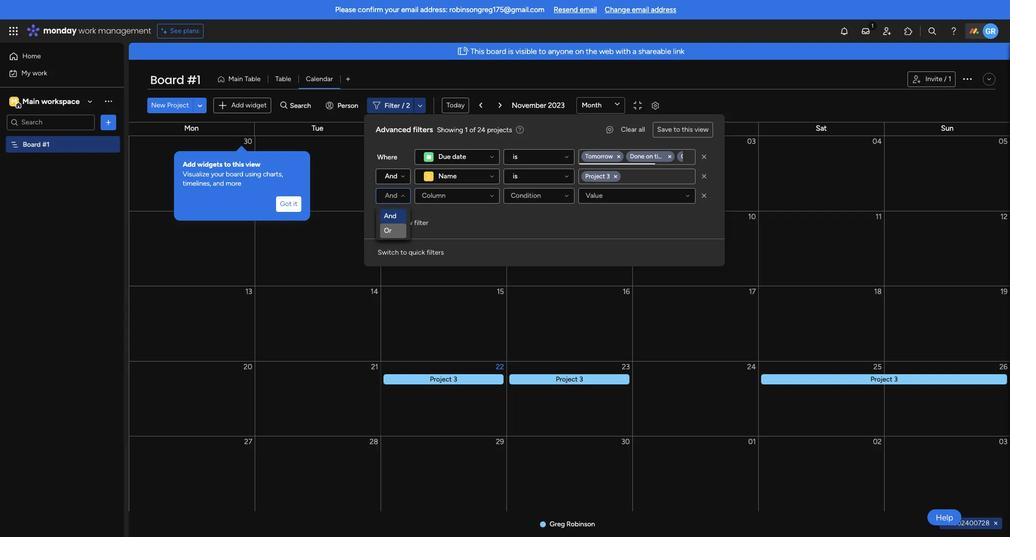 Task type: locate. For each thing, give the bounding box(es) containing it.
0 horizontal spatial #1
[[42, 140, 50, 149]]

view
[[695, 125, 709, 134], [246, 161, 261, 169]]

1 inside button
[[949, 75, 952, 83]]

plans
[[183, 27, 199, 35]]

3 email from the left
[[632, 5, 650, 14]]

board #1 up new project
[[150, 72, 201, 88]]

1 vertical spatial remove sort image
[[700, 191, 710, 201]]

sun
[[942, 124, 954, 133]]

using
[[245, 170, 261, 178]]

is for due date
[[513, 153, 518, 161]]

and
[[213, 180, 224, 188]]

learn more image
[[516, 125, 524, 135]]

date
[[453, 153, 466, 161]]

main inside workspace selection element
[[22, 97, 39, 106]]

0 vertical spatial view
[[695, 125, 709, 134]]

my work
[[21, 69, 47, 77]]

to right widgets
[[224, 161, 231, 169]]

0 vertical spatial work
[[79, 25, 96, 36]]

1
[[949, 75, 952, 83], [465, 126, 468, 134]]

condition
[[511, 192, 541, 200]]

new
[[400, 219, 413, 227]]

1 vertical spatial this
[[233, 161, 244, 169]]

switch
[[378, 249, 399, 257]]

expand board header image
[[986, 75, 994, 83]]

0 horizontal spatial board
[[23, 140, 41, 149]]

board up new project
[[150, 72, 184, 88]]

all
[[639, 125, 645, 134]]

id: 302400728 element
[[940, 518, 1003, 530]]

1 remove sort image from the top
[[700, 152, 710, 162]]

to inside button
[[674, 125, 681, 134]]

1 vertical spatial is
[[513, 153, 518, 161]]

this up more
[[233, 161, 244, 169]]

0 vertical spatial project
[[167, 101, 189, 109]]

2
[[406, 101, 410, 110]]

0 vertical spatial on
[[575, 47, 584, 56]]

1 vertical spatial on
[[646, 153, 653, 160]]

1 horizontal spatial board #1
[[150, 72, 201, 88]]

main up add widget popup button
[[228, 75, 243, 83]]

add for add widget
[[231, 101, 244, 109]]

workspace
[[41, 97, 80, 106]]

please
[[335, 5, 356, 14]]

filters left wed
[[413, 125, 433, 134]]

filters
[[413, 125, 433, 134], [427, 249, 444, 257]]

on left time
[[646, 153, 653, 160]]

0 horizontal spatial this
[[233, 161, 244, 169]]

0 vertical spatial board #1
[[150, 72, 201, 88]]

view up 'overdue'
[[695, 125, 709, 134]]

the
[[586, 47, 598, 56]]

list arrow image up 24
[[480, 103, 482, 108]]

× right 3
[[614, 172, 618, 181]]

options image
[[962, 73, 974, 85]]

remove sort image down remove sort image at the right top of the page
[[700, 191, 710, 201]]

1 vertical spatial board
[[226, 170, 244, 178]]

is down 'learn more' icon
[[513, 153, 518, 161]]

2 table from the left
[[275, 75, 291, 83]]

to
[[539, 47, 546, 56], [674, 125, 681, 134], [224, 161, 231, 169], [401, 249, 407, 257]]

main
[[228, 75, 243, 83], [22, 97, 39, 106]]

0 vertical spatial your
[[385, 5, 400, 14]]

1 horizontal spatial email
[[580, 5, 597, 14]]

workspace options image
[[104, 96, 113, 106]]

remove sort image
[[700, 152, 710, 162], [700, 191, 710, 201]]

see plans button
[[157, 24, 204, 38]]

1 vertical spatial add
[[183, 161, 196, 169]]

work for monday
[[79, 25, 96, 36]]

option
[[0, 136, 124, 138]]

add inside popup button
[[231, 101, 244, 109]]

add up visualize
[[183, 161, 196, 169]]

shareable
[[639, 47, 672, 56]]

0 vertical spatial add
[[231, 101, 244, 109]]

2 email from the left
[[580, 5, 597, 14]]

filter / 2
[[385, 101, 410, 110]]

1 vertical spatial filters
[[427, 249, 444, 257]]

work right my
[[32, 69, 47, 77]]

and down where
[[385, 172, 398, 180]]

1 horizontal spatial #1
[[187, 72, 201, 88]]

1 vertical spatial 1
[[465, 126, 468, 134]]

0 horizontal spatial board #1
[[23, 140, 50, 149]]

1 right the invite
[[949, 75, 952, 83]]

sat
[[816, 124, 827, 133]]

+ add new filter
[[380, 219, 429, 227]]

1 vertical spatial view
[[246, 161, 261, 169]]

/ inside button
[[945, 75, 947, 83]]

add for add widgets to this view visualize your board using charts, timelines, and more got it
[[183, 161, 196, 169]]

remove sort image up remove sort image at the right top of the page
[[700, 152, 710, 162]]

Board #1 field
[[148, 72, 203, 89]]

clear all button
[[617, 122, 649, 138]]

0 horizontal spatial project
[[167, 101, 189, 109]]

0 horizontal spatial on
[[575, 47, 584, 56]]

2 horizontal spatial add
[[386, 219, 398, 227]]

email left address:
[[401, 5, 419, 14]]

and up '+ add new filter' on the top
[[385, 192, 398, 200]]

project 3
[[586, 173, 610, 180]]

#1 up angle down image
[[187, 72, 201, 88]]

my
[[21, 69, 31, 77]]

your right confirm
[[385, 5, 400, 14]]

board #1
[[150, 72, 201, 88], [23, 140, 50, 149]]

work right monday
[[79, 25, 96, 36]]

0 vertical spatial this
[[682, 125, 693, 134]]

help button
[[928, 510, 962, 526]]

0 horizontal spatial board
[[226, 170, 244, 178]]

#1 down the search in workspace 'field'
[[42, 140, 50, 149]]

1 vertical spatial project
[[586, 173, 605, 180]]

0 horizontal spatial your
[[211, 170, 224, 178]]

1 horizontal spatial add
[[231, 101, 244, 109]]

to inside 'add widgets to this view visualize your board using charts, timelines, and more got it'
[[224, 161, 231, 169]]

table
[[245, 75, 261, 83], [275, 75, 291, 83]]

1 left 'of'
[[465, 126, 468, 134]]

1 vertical spatial board
[[23, 140, 41, 149]]

1 vertical spatial work
[[32, 69, 47, 77]]

None field
[[623, 168, 626, 186]]

1 horizontal spatial main
[[228, 75, 243, 83]]

0 vertical spatial /
[[945, 75, 947, 83]]

main inside button
[[228, 75, 243, 83]]

greg robinson image
[[983, 23, 999, 39]]

1 horizontal spatial board
[[150, 72, 184, 88]]

resend
[[554, 5, 578, 14]]

0 vertical spatial main
[[228, 75, 243, 83]]

1 horizontal spatial work
[[79, 25, 96, 36]]

arrow down image
[[415, 100, 426, 111]]

1 horizontal spatial this
[[682, 125, 693, 134]]

× left done
[[617, 152, 622, 161]]

on left the
[[575, 47, 584, 56]]

1 image
[[869, 20, 877, 31]]

1 vertical spatial #1
[[42, 140, 50, 149]]

view up 'using'
[[246, 161, 261, 169]]

0 vertical spatial #1
[[187, 72, 201, 88]]

1 vertical spatial /
[[402, 101, 405, 110]]

board right this at the left top
[[487, 47, 507, 56]]

change email address
[[605, 5, 677, 14]]

1 vertical spatial main
[[22, 97, 39, 106]]

email right resend
[[580, 5, 597, 14]]

your up the and on the top left
[[211, 170, 224, 178]]

/ right the invite
[[945, 75, 947, 83]]

list arrow image up projects
[[499, 103, 502, 108]]

3
[[607, 173, 610, 180]]

and
[[385, 172, 398, 180], [385, 192, 398, 200], [384, 212, 397, 220]]

add right +
[[386, 219, 398, 227]]

main right workspace image
[[22, 97, 39, 106]]

+
[[380, 219, 384, 227]]

/ left '2'
[[402, 101, 405, 110]]

× for due date
[[617, 152, 622, 161]]

table inside button
[[245, 75, 261, 83]]

list arrow image
[[480, 103, 482, 108], [499, 103, 502, 108]]

your
[[385, 5, 400, 14], [211, 170, 224, 178]]

to right save
[[674, 125, 681, 134]]

calendar button
[[299, 71, 340, 87]]

new project
[[151, 101, 189, 109]]

clear all
[[621, 125, 645, 134]]

board #1 inside list box
[[23, 140, 50, 149]]

add view image
[[346, 76, 350, 83]]

board up more
[[226, 170, 244, 178]]

projects
[[487, 126, 512, 134]]

this right save
[[682, 125, 693, 134]]

change email address link
[[605, 5, 677, 14]]

add widgets to this view visualize your board using charts, timelines, and more got it
[[183, 161, 298, 208]]

2 vertical spatial add
[[386, 219, 398, 227]]

and right +
[[384, 212, 397, 220]]

0 vertical spatial 1
[[949, 75, 952, 83]]

1 horizontal spatial /
[[945, 75, 947, 83]]

mon
[[184, 124, 199, 133]]

filters right 'quick'
[[427, 249, 444, 257]]

0 horizontal spatial add
[[183, 161, 196, 169]]

0 horizontal spatial email
[[401, 5, 419, 14]]

0 horizontal spatial work
[[32, 69, 47, 77]]

1 horizontal spatial table
[[275, 75, 291, 83]]

table button
[[268, 71, 299, 87]]

1 vertical spatial board #1
[[23, 140, 50, 149]]

widget
[[246, 101, 267, 109]]

add inside button
[[386, 219, 398, 227]]

wed
[[436, 124, 451, 133]]

see
[[170, 27, 182, 35]]

save to this view
[[658, 125, 709, 134]]

overdue
[[681, 153, 705, 160]]

please confirm your email address: robinsongreg175@gmail.com
[[335, 5, 545, 14]]

table up the widget on the left top of page
[[245, 75, 261, 83]]

0 horizontal spatial table
[[245, 75, 261, 83]]

1 table from the left
[[245, 75, 261, 83]]

0 horizontal spatial 1
[[465, 126, 468, 134]]

workspace selection element
[[9, 96, 81, 108]]

work inside button
[[32, 69, 47, 77]]

home
[[22, 52, 41, 60]]

1 horizontal spatial view
[[695, 125, 709, 134]]

is
[[508, 47, 514, 56], [513, 153, 518, 161], [513, 172, 518, 180]]

1 horizontal spatial 1
[[949, 75, 952, 83]]

board down the search in workspace 'field'
[[23, 140, 41, 149]]

0 horizontal spatial list arrow image
[[480, 103, 482, 108]]

work
[[79, 25, 96, 36], [32, 69, 47, 77]]

2 vertical spatial is
[[513, 172, 518, 180]]

inbox image
[[861, 26, 871, 36]]

is up condition
[[513, 172, 518, 180]]

this inside 'add widgets to this view visualize your board using charts, timelines, and more got it'
[[233, 161, 244, 169]]

0 horizontal spatial main
[[22, 97, 39, 106]]

remove image
[[993, 520, 1000, 528]]

is left visible
[[508, 47, 514, 56]]

project left 3
[[586, 173, 605, 180]]

2 remove sort image from the top
[[700, 191, 710, 201]]

1 vertical spatial your
[[211, 170, 224, 178]]

or
[[384, 227, 392, 235]]

main workspace
[[22, 97, 80, 106]]

to left 'quick'
[[401, 249, 407, 257]]

id: 302400728
[[944, 519, 990, 528]]

add inside 'add widgets to this view visualize your board using charts, timelines, and more got it'
[[183, 161, 196, 169]]

1 horizontal spatial list arrow image
[[499, 103, 502, 108]]

select product image
[[9, 26, 18, 36]]

0 horizontal spatial /
[[402, 101, 405, 110]]

main for main workspace
[[22, 97, 39, 106]]

to right visible
[[539, 47, 546, 56]]

1 horizontal spatial project
[[586, 173, 605, 180]]

v2 user feedback image
[[607, 125, 614, 135]]

fri
[[692, 124, 700, 133]]

1 horizontal spatial your
[[385, 5, 400, 14]]

work for my
[[32, 69, 47, 77]]

project right the new
[[167, 101, 189, 109]]

0 horizontal spatial view
[[246, 161, 261, 169]]

filter
[[385, 101, 400, 110]]

charts,
[[263, 170, 283, 178]]

email right change at the right of page
[[632, 5, 650, 14]]

board #1 down the search in workspace 'field'
[[23, 140, 50, 149]]

0 vertical spatial remove sort image
[[700, 152, 710, 162]]

due
[[439, 153, 451, 161]]

#1
[[187, 72, 201, 88], [42, 140, 50, 149]]

add left the widget on the left top of page
[[231, 101, 244, 109]]

table up the "v2 search" image
[[275, 75, 291, 83]]

remove sort image for condition
[[700, 191, 710, 201]]

remove sort image for is
[[700, 152, 710, 162]]

0 vertical spatial board
[[487, 47, 507, 56]]

0 vertical spatial board
[[150, 72, 184, 88]]

a
[[633, 47, 637, 56]]

2 horizontal spatial email
[[632, 5, 650, 14]]

of
[[470, 126, 476, 134]]



Task type: vqa. For each thing, say whether or not it's contained in the screenshot.
Files button
no



Task type: describe. For each thing, give the bounding box(es) containing it.
save
[[658, 125, 672, 134]]

save to this view button
[[653, 122, 713, 138]]

this
[[471, 47, 485, 56]]

timelines,
[[183, 180, 211, 188]]

#1 inside field
[[187, 72, 201, 88]]

link
[[674, 47, 685, 56]]

advanced filters showing 1 of 24 projects
[[376, 125, 512, 134]]

0 vertical spatial filters
[[413, 125, 433, 134]]

see plans
[[170, 27, 199, 35]]

1 horizontal spatial board
[[487, 47, 507, 56]]

workspace image
[[9, 96, 19, 107]]

done on time
[[630, 153, 667, 160]]

this  board is visible to anyone on the web with a shareable link
[[471, 47, 685, 56]]

resend email link
[[554, 5, 597, 14]]

angle down image
[[198, 102, 202, 109]]

greg robinson
[[550, 520, 595, 529]]

+ add new filter button
[[376, 215, 432, 231]]

robinsongreg175@gmail.com
[[450, 5, 545, 14]]

calendar
[[306, 75, 333, 83]]

animation image
[[455, 43, 471, 59]]

visualize
[[183, 170, 209, 178]]

greg
[[550, 520, 565, 529]]

my work button
[[6, 65, 105, 81]]

advanced
[[376, 125, 411, 134]]

main table
[[228, 75, 261, 83]]

resend email
[[554, 5, 597, 14]]

table inside button
[[275, 75, 291, 83]]

search everything image
[[928, 26, 938, 36]]

name
[[439, 172, 457, 180]]

showing
[[437, 126, 464, 134]]

add widget
[[231, 101, 267, 109]]

main for main table
[[228, 75, 243, 83]]

widgets
[[197, 161, 223, 169]]

help image
[[949, 26, 959, 36]]

board #1 list box
[[0, 134, 124, 284]]

change
[[605, 5, 631, 14]]

Search in workspace field
[[20, 117, 81, 128]]

notifications image
[[840, 26, 850, 36]]

board #1 inside field
[[150, 72, 201, 88]]

visible
[[516, 47, 537, 56]]

× right time
[[668, 152, 673, 161]]

email for change email address
[[632, 5, 650, 14]]

done
[[630, 153, 645, 160]]

month
[[582, 101, 602, 109]]

monday
[[43, 25, 77, 36]]

switch to quick filters button
[[374, 245, 448, 261]]

id:
[[944, 519, 952, 528]]

confirm
[[358, 5, 383, 14]]

view inside 'add widgets to this view visualize your board using charts, timelines, and more got it'
[[246, 161, 261, 169]]

/ for 1
[[945, 75, 947, 83]]

invite / 1 button
[[908, 71, 956, 87]]

options image
[[104, 117, 113, 127]]

apps image
[[904, 26, 914, 36]]

got
[[280, 200, 292, 208]]

1 horizontal spatial on
[[646, 153, 653, 160]]

quick
[[409, 249, 425, 257]]

email for resend email
[[580, 5, 597, 14]]

new
[[151, 101, 165, 109]]

it
[[293, 200, 298, 208]]

person button
[[322, 98, 364, 113]]

time
[[655, 153, 667, 160]]

web
[[600, 47, 614, 56]]

person
[[338, 101, 359, 110]]

help
[[936, 513, 954, 523]]

filters inside button
[[427, 249, 444, 257]]

column
[[422, 192, 446, 200]]

value
[[586, 192, 603, 200]]

more
[[226, 180, 241, 188]]

2 list arrow image from the left
[[499, 103, 502, 108]]

0 vertical spatial is
[[508, 47, 514, 56]]

24
[[478, 126, 486, 134]]

your inside 'add widgets to this view visualize your board using charts, timelines, and more got it'
[[211, 170, 224, 178]]

invite members image
[[883, 26, 892, 36]]

1 vertical spatial and
[[385, 192, 398, 200]]

to inside button
[[401, 249, 407, 257]]

today button
[[442, 98, 469, 113]]

1 inside advanced filters showing 1 of 24 projects
[[465, 126, 468, 134]]

invite
[[926, 75, 943, 83]]

Search field
[[288, 99, 317, 112]]

v2 search image
[[280, 100, 288, 111]]

1 list arrow image from the left
[[480, 103, 482, 108]]

november
[[512, 101, 547, 110]]

anyone
[[548, 47, 573, 56]]

due date
[[439, 153, 466, 161]]

#1 inside list box
[[42, 140, 50, 149]]

filter
[[414, 219, 429, 227]]

this inside button
[[682, 125, 693, 134]]

add widget button
[[213, 98, 271, 113]]

remove sort image
[[700, 172, 710, 181]]

address
[[651, 5, 677, 14]]

management
[[98, 25, 151, 36]]

2 vertical spatial and
[[384, 212, 397, 220]]

m
[[11, 97, 17, 105]]

address:
[[420, 5, 448, 14]]

new project button
[[147, 98, 193, 113]]

project inside the new project button
[[167, 101, 189, 109]]

invite / 1
[[926, 75, 952, 83]]

board inside list box
[[23, 140, 41, 149]]

view inside button
[[695, 125, 709, 134]]

board inside 'add widgets to this view visualize your board using charts, timelines, and more got it'
[[226, 170, 244, 178]]

× for name
[[614, 172, 618, 181]]

where
[[377, 153, 397, 161]]

robinson
[[567, 520, 595, 529]]

board inside field
[[150, 72, 184, 88]]

/ for 2
[[402, 101, 405, 110]]

november 2023
[[512, 101, 565, 110]]

monday work management
[[43, 25, 151, 36]]

0 vertical spatial and
[[385, 172, 398, 180]]

clear
[[621, 125, 637, 134]]

is for name
[[513, 172, 518, 180]]

today
[[447, 101, 465, 109]]

switch to quick filters
[[378, 249, 444, 257]]

1 email from the left
[[401, 5, 419, 14]]



